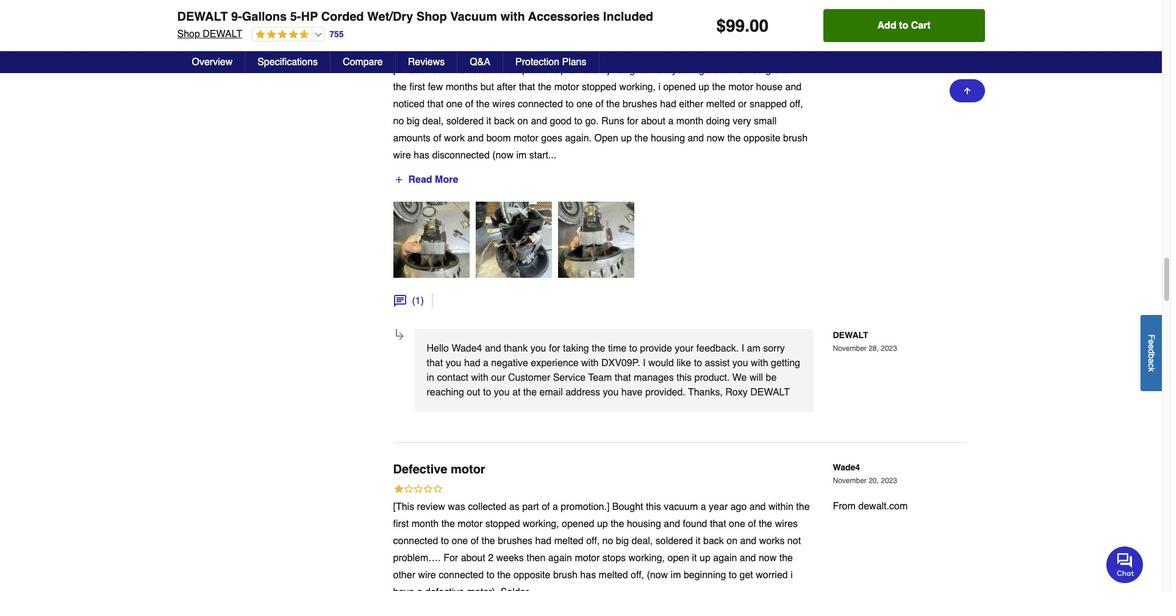 Task type: describe. For each thing, give the bounding box(es) containing it.
q&a button
[[458, 51, 503, 73]]

the up solder
[[497, 570, 511, 581]]

deal, inside [this review was collected as part of a promotion.] bought this vacuum a year ago and within the first month the motor stopped working, opened up the housing and found that one of the wires connected to one of the brushes had melted off, no big deal, soldered it back on and works not problem…. for about 2 weeks then again motor stops working, open it up again and now the other wire connected to the opposite brush has melted off, (now im beginning to get worried i have a defective motor). solder ...
[[632, 536, 653, 547]]

9-
[[231, 10, 242, 24]]

melted inside [this review was collected as part of a promotion.] bought this a year ago and worked great in the first few months but after that the motor stopped working, i opened up the motor house and noticed that one of the wires connected to one of the brushes had either melted or snapped off, no big deal, soldered it back on and good to go. runs for about a month doing very small amounts of work and boom motor goes again. open up the housing and now the opposite brush wire has disconnected (now im start...
[[706, 99, 736, 110]]

to right time
[[629, 343, 637, 354]]

experience
[[531, 358, 579, 369]]

1 vertical spatial working,
[[523, 519, 559, 530]]

0 horizontal spatial connected
[[393, 536, 438, 547]]

wire inside [this review was collected as part of a promotion.] bought this vacuum a year ago and within the first month the motor stopped working, opened up the housing and found that one of the wires connected to one of the brushes had melted off, no big deal, soldered it back on and works not problem…. for about 2 weeks then again motor stops working, open it up again and now the other wire connected to the opposite brush has melted off, (now im beginning to get worried i have a defective motor). solder ...
[[418, 570, 436, 581]]

to left get
[[729, 570, 737, 581]]

opened inside [this review was collected as part of a promotion.] bought this a year ago and worked great in the first few months but after that the motor stopped working, i opened up the motor house and noticed that one of the wires connected to one of the brushes had either melted or snapped off, no big deal, soldered it back on and good to go. runs for about a month doing very small amounts of work and boom motor goes again. open up the housing and now the opposite brush wire has disconnected (now im start...
[[663, 82, 696, 93]]

2 vertical spatial connected
[[439, 570, 484, 581]]

small
[[754, 116, 777, 127]]

of up get
[[748, 519, 756, 530]]

specifications
[[258, 57, 318, 68]]

on inside [this review was collected as part of a promotion.] bought this a year ago and worked great in the first few months but after that the motor stopped working, i opened up the motor house and noticed that one of the wires connected to one of the brushes had either melted or snapped off, no big deal, soldered it back on and good to go. runs for about a month doing very small amounts of work and boom motor goes again. open up the housing and now the opposite brush wire has disconnected (now im start...
[[517, 116, 528, 127]]

shop dewalt
[[177, 29, 242, 40]]

the down but
[[476, 99, 490, 110]]

about inside [this review was collected as part of a promotion.] bought this a year ago and worked great in the first few months but after that the motor stopped working, i opened up the motor house and noticed that one of the wires connected to one of the brushes had either melted or snapped off, no big deal, soldered it back on and good to go. runs for about a month doing very small amounts of work and boom motor goes again. open up the housing and now the opposite brush wire has disconnected (now im start...
[[641, 116, 666, 127]]

has inside [this review was collected as part of a promotion.] bought this a year ago and worked great in the first few months but after that the motor stopped working, i opened up the motor house and noticed that one of the wires connected to one of the brushes had either melted or snapped off, no big deal, soldered it back on and good to go. runs for about a month doing very small amounts of work and boom motor goes again. open up the housing and now the opposite brush wire has disconnected (now im start...
[[414, 150, 429, 161]]

1 20, from the top
[[869, 40, 879, 48]]

f e e d b a c k button
[[1141, 315, 1162, 391]]

address
[[566, 387, 600, 398]]

of left work
[[433, 133, 441, 144]]

defective
[[425, 587, 464, 592]]

[this review was collected as part of a promotion.] bought this a year ago and worked great in the first few months but after that the motor stopped working, i opened up the motor house and noticed that one of the wires connected to one of the brushes had either melted or snapped off, no big deal, soldered it back on and good to go. runs for about a month doing very small amounts of work and boom motor goes again. open up the housing and now the opposite brush wire has disconnected (now im start...
[[393, 65, 808, 161]]

the left time
[[592, 343, 605, 354]]

you up contact
[[446, 358, 461, 369]]

work
[[444, 133, 465, 144]]

protection plans
[[515, 57, 587, 68]]

this for vacuum
[[646, 502, 661, 513]]

will
[[750, 373, 763, 384]]

brush inside [this review was collected as part of a promotion.] bought this a year ago and worked great in the first few months but after that the motor stopped working, i opened up the motor house and noticed that one of the wires connected to one of the brushes had either melted or snapped off, no big deal, soldered it back on and good to go. runs for about a month doing very small amounts of work and boom motor goes again. open up the housing and now the opposite brush wire has disconnected (now im start...
[[783, 133, 808, 144]]

brush inside [this review was collected as part of a promotion.] bought this vacuum a year ago and within the first month the motor stopped working, opened up the housing and found that one of the wires connected to one of the brushes had melted off, no big deal, soldered it back on and works not problem…. for about 2 weeks then again motor stops working, open it up again and now the other wire connected to the opposite brush has melted off, (now im beginning to get worried i have a defective motor). solder ...
[[553, 570, 578, 581]]

protection plans button
[[503, 51, 599, 73]]

runs
[[602, 116, 624, 127]]

dxv09p.
[[601, 358, 640, 369]]

2 vertical spatial working,
[[629, 553, 665, 564]]

customer
[[508, 373, 550, 384]]

opposite inside [this review was collected as part of a promotion.] bought this vacuum a year ago and within the first month the motor stopped working, opened up the housing and found that one of the wires connected to one of the brushes had melted off, no big deal, soldered it back on and works not problem…. for about 2 weeks then again motor stops working, open it up again and now the other wire connected to the opposite brush has melted off, (now im beginning to get worried i have a defective motor). solder ...
[[514, 570, 551, 581]]

(
[[412, 296, 415, 307]]

hello wade4 and thank you for taking the time to provide your feedback. i am sorry that you had a negative experience with dxv09p. i would like to assist you with getting in contact with our customer service team that manages this product. we will be reaching out to you at the email address you have provided. thanks, roxy dewalt
[[427, 343, 800, 398]]

feedback.
[[697, 343, 739, 354]]

the down protection plans
[[538, 82, 552, 93]]

was for months
[[448, 65, 465, 76]]

brushes inside [this review was collected as part of a promotion.] bought this vacuum a year ago and within the first month the motor stopped working, opened up the housing and found that one of the wires connected to one of the brushes had melted off, no big deal, soldered it back on and works not problem…. for about 2 weeks then again motor stops working, open it up again and now the other wire connected to the opposite brush has melted off, (now im beginning to get worried i have a defective motor). solder ...
[[498, 536, 533, 547]]

other
[[393, 570, 415, 581]]

and down either
[[688, 133, 704, 144]]

up up beginning on the bottom right
[[700, 553, 711, 564]]

of down 'months'
[[465, 99, 473, 110]]

first inside [this review was collected as part of a promotion.] bought this a year ago and worked great in the first few months but after that the motor stopped working, i opened up the motor house and noticed that one of the wires connected to one of the brushes had either melted or snapped off, no big deal, soldered it back on and good to go. runs for about a month doing very small amounts of work and boom motor goes again. open up the housing and now the opposite brush wire has disconnected (now im start...
[[409, 82, 425, 93]]

sorry
[[763, 343, 785, 354]]

reviews button
[[396, 51, 458, 73]]

months
[[446, 82, 478, 93]]

https://photos us.bazaarvoice.com/photo/2/cghvdg86zgv3ywx0/39a5bddd 2bf2 59aa b92c 14a7864cbb3b image
[[393, 202, 469, 278]]

that down dxv09p.
[[615, 373, 631, 384]]

roxy
[[725, 387, 748, 398]]

month inside [this review was collected as part of a promotion.] bought this a year ago and worked great in the first few months but after that the motor stopped working, i opened up the motor house and noticed that one of the wires connected to one of the brushes had either melted or snapped off, no big deal, soldered it back on and good to go. runs for about a month doing very small amounts of work and boom motor goes again. open up the housing and now the opposite brush wire has disconnected (now im start...
[[676, 116, 704, 127]]

1 november from the top
[[833, 40, 867, 48]]

beginning
[[684, 570, 726, 581]]

add to cart button
[[823, 9, 985, 42]]

of up motor). on the left bottom
[[471, 536, 479, 547]]

im inside [this review was collected as part of a promotion.] bought this a year ago and worked great in the first few months but after that the motor stopped working, i opened up the motor house and noticed that one of the wires connected to one of the brushes had either melted or snapped off, no big deal, soldered it back on and good to go. runs for about a month doing very small amounts of work and boom motor goes again. open up the housing and now the opposite brush wire has disconnected (now im start...
[[516, 150, 527, 161]]

brushes inside [this review was collected as part of a promotion.] bought this a year ago and worked great in the first few months but after that the motor stopped working, i opened up the motor house and noticed that one of the wires connected to one of the brushes had either melted or snapped off, no big deal, soldered it back on and good to go. runs for about a month doing very small amounts of work and boom motor goes again. open up the housing and now the opposite brush wire has disconnected (now im start...
[[623, 99, 657, 110]]

year inside [this review was collected as part of a promotion.] bought this a year ago and worked great in the first few months but after that the motor stopped working, i opened up the motor house and noticed that one of the wires connected to one of the brushes had either melted or snapped off, no big deal, soldered it back on and good to go. runs for about a month doing very small amounts of work and boom motor goes again. open up the housing and now the opposite brush wire has disconnected (now im start...
[[672, 65, 691, 76]]

the up stops
[[611, 519, 624, 530]]

20, inside wade4 november 20, 2023
[[869, 477, 879, 486]]

wires inside [this review was collected as part of a promotion.] bought this vacuum a year ago and within the first month the motor stopped working, opened up the housing and found that one of the wires connected to one of the brushes had melted off, no big deal, soldered it back on and works not problem…. for about 2 weeks then again motor stops working, open it up again and now the other wire connected to the opposite brush has melted off, (now im beginning to get worried i have a defective motor). solder ...
[[775, 519, 798, 530]]

start...
[[529, 150, 556, 161]]

dewalt inside dewalt november 28, 2023
[[833, 331, 868, 340]]

you left at
[[494, 387, 510, 398]]

the up 'works'
[[759, 519, 772, 530]]

motor).
[[467, 587, 498, 592]]

thanks,
[[688, 387, 723, 398]]

)
[[421, 296, 424, 307]]

from dewalt.com for [this review was collected as part of a promotion.] bought this vacuum a year ago and within the first month the motor stopped working, opened up the housing and found that one of the wires connected to one of the brushes had melted off, no big deal, soldered it back on and works not problem…. for about 2 weeks then again motor stops working, open it up again and now the other wire connected to the opposite brush has melted off, (now im beginning to get worried i have a defective motor). solder ...
[[833, 501, 908, 512]]

amounts
[[393, 133, 431, 144]]

negative
[[491, 358, 528, 369]]

00
[[750, 16, 769, 35]]

accessories
[[528, 10, 600, 24]]

this inside hello wade4 and thank you for taking the time to provide your feedback. i am sorry that you had a negative experience with dxv09p. i would like to assist you with getting in contact with our customer service team that manages this product. we will be reaching out to you at the email address you have provided. thanks, roxy dewalt
[[677, 373, 692, 384]]

[this review was collected as part of a promotion.] bought this vacuum a year ago and within the first month the motor stopped working, opened up the housing and found that one of the wires connected to one of the brushes had melted off, no big deal, soldered it back on and works not problem…. for about 2 weeks then again motor stops working, open it up again and now the other wire connected to the opposite brush has melted off, (now im beginning to get worried i have a defective motor). solder ...
[[393, 502, 810, 592]]

and left 'works'
[[740, 536, 757, 547]]

vacuum
[[450, 10, 497, 24]]

deal, inside [this review was collected as part of a promotion.] bought this a year ago and worked great in the first few months but after that the motor stopped working, i opened up the motor house and noticed that one of the wires connected to one of the brushes had either melted or snapped off, no big deal, soldered it back on and good to go. runs for about a month doing very small amounts of work and boom motor goes again. open up the housing and now the opposite brush wire has disconnected (now im start...
[[422, 116, 444, 127]]

now inside [this review was collected as part of a promotion.] bought this a year ago and worked great in the first few months but after that the motor stopped working, i opened up the motor house and noticed that one of the wires connected to one of the brushes had either melted or snapped off, no big deal, soldered it back on and good to go. runs for about a month doing very small amounts of work and boom motor goes again. open up the housing and now the opposite brush wire has disconnected (now im start...
[[707, 133, 725, 144]]

and up get
[[740, 553, 756, 564]]

at
[[512, 387, 521, 398]]

overview button
[[180, 51, 245, 73]]

go.
[[585, 116, 599, 127]]

to up for
[[441, 536, 449, 547]]

28,
[[869, 345, 879, 353]]

a inside hello wade4 and thank you for taking the time to provide your feedback. i am sorry that you had a negative experience with dxv09p. i would like to assist you with getting in contact with our customer service team that manages this product. we will be reaching out to you at the email address you have provided. thanks, roxy dewalt
[[483, 358, 489, 369]]

1 horizontal spatial melted
[[599, 570, 628, 581]]

had inside [this review was collected as part of a promotion.] bought this a year ago and worked great in the first few months but after that the motor stopped working, i opened up the motor house and noticed that one of the wires connected to one of the brushes had either melted or snapped off, no big deal, soldered it back on and good to go. runs for about a month doing very small amounts of work and boom motor goes again. open up the housing and now the opposite brush wire has disconnected (now im start...
[[660, 99, 676, 110]]

1 horizontal spatial shop
[[417, 10, 447, 24]]

house
[[756, 82, 783, 93]]

review for month
[[417, 502, 445, 513]]

was for motor
[[448, 502, 465, 513]]

and left within
[[750, 502, 766, 513]]

that inside [this review was collected as part of a promotion.] bought this vacuum a year ago and within the first month the motor stopped working, opened up the housing and found that one of the wires connected to one of the brushes had melted off, no big deal, soldered it back on and works not problem…. for about 2 weeks then again motor stops working, open it up again and now the other wire connected to the opposite brush has melted off, (now im beginning to get worried i have a defective motor). solder ...
[[710, 519, 726, 530]]

1 star image for [this review was collected as part of a promotion.] bought this a year ago and worked great in the first few months but after that the motor stopped working, i opened up the motor house and noticed that one of the wires connected to one of the brushes had either melted or snapped off, no big deal, soldered it back on and good to go. runs for about a month doing very small amounts of work and boom motor goes again. open up the housing and now the opposite brush wire has disconnected (now im start...
[[393, 46, 443, 60]]

but
[[480, 82, 494, 93]]

one down 'months'
[[446, 99, 463, 110]]

no inside [this review was collected as part of a promotion.] bought this a year ago and worked great in the first few months but after that the motor stopped working, i opened up the motor house and noticed that one of the wires connected to one of the brushes had either melted or snapped off, no big deal, soldered it back on and good to go. runs for about a month doing very small amounts of work and boom motor goes again. open up the housing and now the opposite brush wire has disconnected (now im start...
[[393, 116, 404, 127]]

one right found
[[729, 519, 745, 530]]

service
[[553, 373, 586, 384]]

with up out
[[471, 373, 489, 384]]

0 vertical spatial i
[[742, 343, 744, 354]]

f e e d b a c k
[[1147, 334, 1157, 372]]

gallons
[[242, 10, 287, 24]]

product.
[[695, 373, 730, 384]]

have inside hello wade4 and thank you for taking the time to provide your feedback. i am sorry that you had a negative experience with dxv09p. i would like to assist you with getting in contact with our customer service team that manages this product. we will be reaching out to you at the email address you have provided. thanks, roxy dewalt
[[621, 387, 643, 398]]

back inside [this review was collected as part of a promotion.] bought this vacuum a year ago and within the first month the motor stopped working, opened up the housing and found that one of the wires connected to one of the brushes had melted off, no big deal, soldered it back on and works not problem…. for about 2 weeks then again motor stops working, open it up again and now the other wire connected to the opposite brush has melted off, (now im beginning to get worried i have a defective motor). solder ...
[[703, 536, 724, 547]]

vacuum
[[664, 502, 698, 513]]

and left worked
[[713, 65, 729, 76]]

as for working,
[[509, 502, 520, 513]]

to up good
[[566, 99, 574, 110]]

provided.
[[645, 387, 686, 398]]

has inside [this review was collected as part of a promotion.] bought this vacuum a year ago and within the first month the motor stopped working, opened up the housing and found that one of the wires connected to one of the brushes had melted off, no big deal, soldered it back on and works not problem…. for about 2 weeks then again motor stops working, open it up again and now the other wire connected to the opposite brush has melted off, (now im beginning to get worried i have a defective motor). solder ...
[[580, 570, 596, 581]]

specifications button
[[245, 51, 331, 73]]

and down vacuum
[[664, 519, 680, 530]]

you up experience
[[531, 343, 546, 354]]

you up we
[[733, 358, 748, 369]]

up up stops
[[597, 519, 608, 530]]

with up will
[[751, 358, 768, 369]]

hp
[[301, 10, 318, 24]]

to left go.
[[574, 116, 583, 127]]

noticed
[[393, 99, 425, 110]]

opened inside [this review was collected as part of a promotion.] bought this vacuum a year ago and within the first month the motor stopped working, opened up the housing and found that one of the wires connected to one of the brushes had melted off, no big deal, soldered it back on and works not problem…. for about 2 weeks then again motor stops working, open it up again and now the other wire connected to the opposite brush has melted off, (now im beginning to get worried i have a defective motor). solder ...
[[562, 519, 594, 530]]

plans
[[562, 57, 587, 68]]

read more button
[[393, 170, 459, 190]]

(now inside [this review was collected as part of a promotion.] bought this a year ago and worked great in the first few months but after that the motor stopped working, i opened up the motor house and noticed that one of the wires connected to one of the brushes had either melted or snapped off, no big deal, soldered it back on and good to go. runs for about a month doing very small amounts of work and boom motor goes again. open up the housing and now the opposite brush wire has disconnected (now im start...
[[492, 150, 514, 161]]

and up goes
[[531, 116, 547, 127]]

that down hello
[[427, 358, 443, 369]]

for inside hello wade4 and thank you for taking the time to provide your feedback. i am sorry that you had a negative experience with dxv09p. i would like to assist you with getting in contact with our customer service team that manages this product. we will be reaching out to you at the email address you have provided. thanks, roxy dewalt
[[549, 343, 560, 354]]

the right at
[[523, 387, 537, 398]]

stops
[[603, 553, 626, 564]]

assist
[[705, 358, 730, 369]]

1 vertical spatial off,
[[586, 536, 600, 547]]

motor left stops
[[575, 553, 600, 564]]

add to cart
[[878, 20, 931, 31]]

c
[[1147, 363, 1157, 368]]

reaching
[[427, 387, 464, 398]]

to up motor). on the left bottom
[[486, 570, 495, 581]]

connected inside [this review was collected as part of a promotion.] bought this a year ago and worked great in the first few months but after that the motor stopped working, i opened up the motor house and noticed that one of the wires connected to one of the brushes had either melted or snapped off, no big deal, soldered it back on and good to go. runs for about a month doing very small amounts of work and boom motor goes again. open up the housing and now the opposite brush wire has disconnected (now im start...
[[518, 99, 563, 110]]

of left plans
[[542, 65, 550, 76]]

wade4 november 20, 2023
[[833, 463, 897, 486]]

dewalt inside hello wade4 and thank you for taking the time to provide your feedback. i am sorry that you had a negative experience with dxv09p. i would like to assist you with getting in contact with our customer service team that manages this product. we will be reaching out to you at the email address you have provided. thanks, roxy dewalt
[[750, 387, 790, 398]]

problem….
[[393, 553, 441, 564]]

that right after on the left top
[[519, 82, 535, 93]]

dewalt.com for [this review was collected as part of a promotion.] bought this vacuum a year ago and within the first month the motor stopped working, opened up the housing and found that one of the wires connected to one of the brushes had melted off, no big deal, soldered it back on and works not problem…. for about 2 weeks then again motor stops working, open it up again and now the other wire connected to the opposite brush has melted off, (now im beginning to get worried i have a defective motor). solder ...
[[858, 501, 908, 512]]

boom
[[486, 133, 511, 144]]

november for dewalt
[[833, 345, 867, 353]]

opposite inside [this review was collected as part of a promotion.] bought this a year ago and worked great in the first few months but after that the motor stopped working, i opened up the motor house and noticed that one of the wires connected to one of the brushes had either melted or snapped off, no big deal, soldered it back on and good to go. runs for about a month doing very small amounts of work and boom motor goes again. open up the housing and now the opposite brush wire has disconnected (now im start...
[[744, 133, 781, 144]]

the up 2
[[482, 536, 495, 547]]

out
[[467, 387, 480, 398]]

2 vertical spatial it
[[692, 553, 697, 564]]

d
[[1147, 349, 1157, 354]]

solder
[[501, 587, 529, 592]]

read
[[408, 174, 432, 185]]

first inside [this review was collected as part of a promotion.] bought this vacuum a year ago and within the first month the motor stopped working, opened up the housing and found that one of the wires connected to one of the brushes had melted off, no big deal, soldered it back on and works not problem…. for about 2 weeks then again motor stops working, open it up again and now the other wire connected to the opposite brush has melted off, (now im beginning to get worried i have a defective motor). solder ...
[[393, 519, 409, 530]]

ago inside [this review was collected as part of a promotion.] bought this vacuum a year ago and within the first month the motor stopped working, opened up the housing and found that one of the wires connected to one of the brushes had melted off, no big deal, soldered it back on and works not problem…. for about 2 weeks then again motor stops working, open it up again and now the other wire connected to the opposite brush has melted off, (now im beginning to get worried i have a defective motor). solder ...
[[731, 502, 747, 513]]

1 vertical spatial it
[[696, 536, 701, 547]]

k
[[1147, 368, 1157, 372]]

motor up the or
[[728, 82, 753, 93]]

add
[[878, 20, 897, 31]]

have inside [this review was collected as part of a promotion.] bought this vacuum a year ago and within the first month the motor stopped working, opened up the housing and found that one of the wires connected to one of the brushes had melted off, no big deal, soldered it back on and works not problem…. for about 2 weeks then again motor stops working, open it up again and now the other wire connected to the opposite brush has melted off, (now im beginning to get worried i have a defective motor). solder ...
[[393, 587, 414, 592]]

up up either
[[699, 82, 709, 93]]

0 horizontal spatial shop
[[177, 29, 200, 40]]

chat invite button image
[[1107, 547, 1144, 584]]

the down very
[[727, 133, 741, 144]]

with right vacuum
[[501, 10, 525, 24]]

contact
[[437, 373, 468, 384]]

big inside [this review was collected as part of a promotion.] bought this vacuum a year ago and within the first month the motor stopped working, opened up the housing and found that one of the wires connected to one of the brushes had melted off, no big deal, soldered it back on and works not problem…. for about 2 weeks then again motor stops working, open it up again and now the other wire connected to the opposite brush has melted off, (now im beginning to get worried i have a defective motor). solder ...
[[616, 536, 629, 547]]

q&a
[[470, 57, 490, 68]]

2 again from the left
[[713, 553, 737, 564]]

part for working,
[[522, 502, 539, 513]]

https://photos us.bazaarvoice.com/photo/2/cghvdg86zgv3ywx0/33e80269 3615 5c8d a392 0d9b97897459 image
[[476, 202, 552, 278]]

i inside [this review was collected as part of a promotion.] bought this vacuum a year ago and within the first month the motor stopped working, opened up the housing and found that one of the wires connected to one of the brushes had melted off, no big deal, soldered it back on and works not problem…. for about 2 weeks then again motor stops working, open it up again and now the other wire connected to the opposite brush has melted off, (now im beginning to get worried i have a defective motor). solder ...
[[791, 570, 793, 581]]

collected for stopped
[[468, 502, 507, 513]]

wade4 inside hello wade4 and thank you for taking the time to provide your feedback. i am sorry that you had a negative experience with dxv09p. i would like to assist you with getting in contact with our customer service team that manages this product. we will be reaching out to you at the email address you have provided. thanks, roxy dewalt
[[452, 343, 482, 354]]

found
[[683, 519, 707, 530]]

arrow up image
[[962, 86, 972, 96]]

1 vertical spatial i
[[643, 358, 646, 369]]

review for first
[[417, 65, 445, 76]]

from for [this review was collected as part of a promotion.] bought this a year ago and worked great in the first few months but after that the motor stopped working, i opened up the motor house and noticed that one of the wires connected to one of the brushes had either melted or snapped off, no big deal, soldered it back on and good to go. runs for about a month doing very small amounts of work and boom motor goes again. open up the housing and now the opposite brush wire has disconnected (now im start...
[[833, 64, 856, 75]]

weeks
[[496, 553, 524, 564]]



Task type: vqa. For each thing, say whether or not it's contained in the screenshot.
DISCOUNT
no



Task type: locate. For each thing, give the bounding box(es) containing it.
0 horizontal spatial big
[[407, 116, 420, 127]]

1 horizontal spatial brush
[[783, 133, 808, 144]]

big up stops
[[616, 536, 629, 547]]

0 vertical spatial has
[[414, 150, 429, 161]]

motor down plans
[[554, 82, 579, 93]]

[this
[[393, 65, 414, 76], [393, 502, 414, 513]]

1 vertical spatial brush
[[553, 570, 578, 581]]

working, inside [this review was collected as part of a promotion.] bought this a year ago and worked great in the first few months but after that the motor stopped working, i opened up the motor house and noticed that one of the wires connected to one of the brushes had either melted or snapped off, no big deal, soldered it back on and good to go. runs for about a month doing very small amounts of work and boom motor goes again. open up the housing and now the opposite brush wire has disconnected (now im start...
[[619, 82, 656, 93]]

2 vertical spatial this
[[646, 502, 661, 513]]

wire inside [this review was collected as part of a promotion.] bought this a year ago and worked great in the first few months but after that the motor stopped working, i opened up the motor house and noticed that one of the wires connected to one of the brushes had either melted or snapped off, no big deal, soldered it back on and good to go. runs for about a month doing very small amounts of work and boom motor goes again. open up the housing and now the opposite brush wire has disconnected (now im start...
[[393, 150, 411, 161]]

1 vertical spatial opened
[[562, 519, 594, 530]]

(now down open
[[647, 570, 668, 581]]

1 star image for [this review was collected as part of a promotion.] bought this vacuum a year ago and within the first month the motor stopped working, opened up the housing and found that one of the wires connected to one of the brushes had melted off, no big deal, soldered it back on and works not problem…. for about 2 weeks then again motor stops working, open it up again and now the other wire connected to the opposite brush has melted off, (now im beginning to get worried i have a defective motor). solder ...
[[393, 484, 443, 497]]

0 horizontal spatial ago
[[694, 65, 710, 76]]

3 2023 from the top
[[881, 477, 897, 486]]

1 horizontal spatial ago
[[731, 502, 747, 513]]

year inside [this review was collected as part of a promotion.] bought this vacuum a year ago and within the first month the motor stopped working, opened up the housing and found that one of the wires connected to one of the brushes had melted off, no big deal, soldered it back on and works not problem…. for about 2 weeks then again motor stops working, open it up again and now the other wire connected to the opposite brush has melted off, (now im beginning to get worried i have a defective motor). solder ...
[[709, 502, 728, 513]]

as inside [this review was collected as part of a promotion.] bought this vacuum a year ago and within the first month the motor stopped working, opened up the housing and found that one of the wires connected to one of the brushes had melted off, no big deal, soldered it back on and works not problem…. for about 2 weeks then again motor stops working, open it up again and now the other wire connected to the opposite brush has melted off, (now im beginning to get worried i have a defective motor). solder ...
[[509, 502, 520, 513]]

1 was from the top
[[448, 65, 465, 76]]

i
[[658, 82, 661, 93], [791, 570, 793, 581]]

overview
[[192, 57, 233, 68]]

working, up the runs
[[619, 82, 656, 93]]

dewalt.com down wade4 november 20, 2023
[[858, 501, 908, 512]]

review inside [this review was collected as part of a promotion.] bought this vacuum a year ago and within the first month the motor stopped working, opened up the housing and found that one of the wires connected to one of the brushes had melted off, no big deal, soldered it back on and works not problem…. for about 2 weeks then again motor stops working, open it up again and now the other wire connected to the opposite brush has melted off, (now im beginning to get worried i have a defective motor). solder ...
[[417, 502, 445, 513]]

wade4 inside wade4 november 20, 2023
[[833, 463, 860, 473]]

soldered inside [this review was collected as part of a promotion.] bought this vacuum a year ago and within the first month the motor stopped working, opened up the housing and found that one of the wires connected to one of the brushes had melted off, no big deal, soldered it back on and works not problem…. for about 2 weeks then again motor stops working, open it up again and now the other wire connected to the opposite brush has melted off, (now im beginning to get worried i have a defective motor). solder ...
[[656, 536, 693, 547]]

0 vertical spatial as
[[509, 65, 520, 76]]

1 vertical spatial [this
[[393, 502, 414, 513]]

this left vacuum
[[646, 502, 661, 513]]

1 star image down dewalt 9-gallons 5-hp corded wet/dry shop vacuum with accessories included
[[393, 46, 443, 60]]

0 horizontal spatial soldered
[[446, 116, 484, 127]]

1 vertical spatial was
[[448, 502, 465, 513]]

now inside [this review was collected as part of a promotion.] bought this vacuum a year ago and within the first month the motor stopped working, opened up the housing and found that one of the wires connected to one of the brushes had melted off, no big deal, soldered it back on and works not problem…. for about 2 weeks then again motor stops working, open it up again and now the other wire connected to the opposite brush has melted off, (now im beginning to get worried i have a defective motor). solder ...
[[759, 553, 777, 564]]

2 from dewalt.com from the top
[[833, 501, 908, 512]]

brushes
[[623, 99, 657, 110], [498, 536, 533, 547]]

wire down amounts
[[393, 150, 411, 161]]

2 bought from the top
[[612, 502, 643, 513]]

0 vertical spatial connected
[[518, 99, 563, 110]]

1 e from the top
[[1147, 340, 1157, 344]]

as
[[509, 65, 520, 76], [509, 502, 520, 513]]

1
[[415, 296, 421, 307]]

0 vertical spatial 20,
[[869, 40, 879, 48]]

have
[[621, 387, 643, 398], [393, 587, 414, 592]]

1 horizontal spatial have
[[621, 387, 643, 398]]

0 vertical spatial im
[[516, 150, 527, 161]]

0 vertical spatial it
[[486, 116, 491, 127]]

2 1 star image from the top
[[393, 484, 443, 497]]

0 horizontal spatial month
[[412, 519, 439, 530]]

2 vertical spatial off,
[[631, 570, 644, 581]]

1 vertical spatial big
[[616, 536, 629, 547]]

1 vertical spatial dewalt.com
[[858, 501, 908, 512]]

about
[[641, 116, 666, 127], [461, 553, 485, 564]]

a
[[553, 65, 558, 76], [664, 65, 669, 76], [668, 116, 674, 127], [483, 358, 489, 369], [1147, 359, 1157, 363], [553, 502, 558, 513], [701, 502, 706, 513], [417, 587, 422, 592]]

to right like
[[694, 358, 702, 369]]

1 vertical spatial no
[[602, 536, 613, 547]]

month down either
[[676, 116, 704, 127]]

0 horizontal spatial for
[[549, 343, 560, 354]]

as up weeks
[[509, 502, 520, 513]]

big inside [this review was collected as part of a promotion.] bought this a year ago and worked great in the first few months but after that the motor stopped working, i opened up the motor house and noticed that one of the wires connected to one of the brushes had either melted or snapped off, no big deal, soldered it back on and good to go. runs for about a month doing very small amounts of work and boom motor goes again. open up the housing and now the opposite brush wire has disconnected (now im start...
[[407, 116, 420, 127]]

1 from from the top
[[833, 64, 856, 75]]

email
[[540, 387, 563, 398]]

connected up problem….
[[393, 536, 438, 547]]

dewalt
[[177, 10, 228, 24], [203, 29, 242, 40], [833, 331, 868, 340], [750, 387, 790, 398]]

from for [this review was collected as part of a promotion.] bought this vacuum a year ago and within the first month the motor stopped working, opened up the housing and found that one of the wires connected to one of the brushes had melted off, no big deal, soldered it back on and works not problem…. for about 2 weeks then again motor stops working, open it up again and now the other wire connected to the opposite brush has melted off, (now im beginning to get worried i have a defective motor). solder ...
[[833, 501, 856, 512]]

1 vertical spatial soldered
[[656, 536, 693, 547]]

[this up noticed
[[393, 65, 414, 76]]

promotion.] inside [this review was collected as part of a promotion.] bought this a year ago and worked great in the first few months but after that the motor stopped working, i opened up the motor house and noticed that one of the wires connected to one of the brushes had either melted or snapped off, no big deal, soldered it back on and good to go. runs for about a month doing very small amounts of work and boom motor goes again. open up the housing and now the opposite brush wire has disconnected (now im start...
[[561, 65, 610, 76]]

it
[[486, 116, 491, 127], [696, 536, 701, 547], [692, 553, 697, 564]]

collected up but
[[468, 65, 507, 76]]

0 horizontal spatial in
[[427, 373, 434, 384]]

up right 'open'
[[621, 133, 632, 144]]

comment image
[[394, 295, 406, 307]]

1 horizontal spatial deal,
[[632, 536, 653, 547]]

0 vertical spatial collected
[[468, 65, 507, 76]]

and down great
[[785, 82, 802, 93]]

2 horizontal spatial off,
[[790, 99, 803, 110]]

from down "november 20, 2023"
[[833, 64, 856, 75]]

collected inside [this review was collected as part of a promotion.] bought this vacuum a year ago and within the first month the motor stopped working, opened up the housing and found that one of the wires connected to one of the brushes had melted off, no big deal, soldered it back on and works not problem…. for about 2 weeks then again motor stops working, open it up again and now the other wire connected to the opposite brush has melted off, (now im beginning to get worried i have a defective motor). solder ...
[[468, 502, 507, 513]]

back inside [this review was collected as part of a promotion.] bought this a year ago and worked great in the first few months but after that the motor stopped working, i opened up the motor house and noticed that one of the wires connected to one of the brushes had either melted or snapped off, no big deal, soldered it back on and good to go. runs for about a month doing very small amounts of work and boom motor goes again. open up the housing and now the opposite brush wire has disconnected (now im start...
[[494, 116, 515, 127]]

https://photos us.bazaarvoice.com/photo/2/cghvdg86zgv3ywx0/ba873e3d 019d 551f 9114 19fc318fa850 image
[[558, 202, 634, 278]]

1 horizontal spatial on
[[727, 536, 738, 547]]

housing down either
[[651, 133, 685, 144]]

first
[[409, 82, 425, 93], [393, 519, 409, 530]]

or
[[738, 99, 747, 110]]

part up then on the left bottom of page
[[522, 502, 539, 513]]

this
[[646, 65, 661, 76], [677, 373, 692, 384], [646, 502, 661, 513]]

wires inside [this review was collected as part of a promotion.] bought this a year ago and worked great in the first few months but after that the motor stopped working, i opened up the motor house and noticed that one of the wires connected to one of the brushes had either melted or snapped off, no big deal, soldered it back on and good to go. runs for about a month doing very small amounts of work and boom motor goes again. open up the housing and now the opposite brush wire has disconnected (now im start...
[[492, 99, 515, 110]]

read more
[[408, 174, 458, 185]]

november inside wade4 november 20, 2023
[[833, 477, 867, 486]]

month inside [this review was collected as part of a promotion.] bought this vacuum a year ago and within the first month the motor stopped working, opened up the housing and found that one of the wires connected to one of the brushes had melted off, no big deal, soldered it back on and works not problem…. for about 2 weeks then again motor stops working, open it up again and now the other wire connected to the opposite brush has melted off, (now im beginning to get worried i have a defective motor). solder ...
[[412, 519, 439, 530]]

bought for housing
[[612, 502, 643, 513]]

connected up good
[[518, 99, 563, 110]]

team
[[588, 373, 612, 384]]

bought inside [this review was collected as part of a promotion.] bought this vacuum a year ago and within the first month the motor stopped working, opened up the housing and found that one of the wires connected to one of the brushes had melted off, no big deal, soldered it back on and works not problem…. for about 2 weeks then again motor stops working, open it up again and now the other wire connected to the opposite brush has melted off, (now im beginning to get worried i have a defective motor). solder ...
[[612, 502, 643, 513]]

1 horizontal spatial about
[[641, 116, 666, 127]]

the up for
[[441, 519, 455, 530]]

from
[[833, 64, 856, 75], [833, 501, 856, 512]]

1 vertical spatial 20,
[[869, 477, 879, 486]]

0 vertical spatial (now
[[492, 150, 514, 161]]

0 horizontal spatial have
[[393, 587, 414, 592]]

reviews
[[408, 57, 445, 68]]

2023 inside dewalt november 28, 2023
[[881, 345, 897, 353]]

1 vertical spatial promotion.]
[[561, 502, 610, 513]]

0 vertical spatial bought
[[612, 65, 643, 76]]

promotion.] for motor
[[561, 65, 610, 76]]

after
[[497, 82, 516, 93]]

2023 inside wade4 november 20, 2023
[[881, 477, 897, 486]]

2 from from the top
[[833, 501, 856, 512]]

was inside [this review was collected as part of a promotion.] bought this vacuum a year ago and within the first month the motor stopped working, opened up the housing and found that one of the wires connected to one of the brushes had melted off, no big deal, soldered it back on and works not problem…. for about 2 weeks then again motor stops working, open it up again and now the other wire connected to the opposite brush has melted off, (now im beginning to get worried i have a defective motor). solder ...
[[448, 502, 465, 513]]

again up beginning on the bottom right
[[713, 553, 737, 564]]

about inside [this review was collected as part of a promotion.] bought this vacuum a year ago and within the first month the motor stopped working, opened up the housing and found that one of the wires connected to one of the brushes had melted off, no big deal, soldered it back on and works not problem…. for about 2 weeks then again motor stops working, open it up again and now the other wire connected to the opposite brush has melted off, (now im beginning to get worried i have a defective motor). solder ...
[[461, 553, 485, 564]]

like
[[677, 358, 691, 369]]

1 horizontal spatial in
[[791, 65, 798, 76]]

0 horizontal spatial now
[[707, 133, 725, 144]]

motor right defective
[[451, 463, 485, 477]]

[this for [this review was collected as part of a promotion.] bought this vacuum a year ago and within the first month the motor stopped working, opened up the housing and found that one of the wires connected to one of the brushes had melted off, no big deal, soldered it back on and works not problem…. for about 2 weeks then again motor stops working, open it up again and now the other wire connected to the opposite brush has melted off, (now im beginning to get worried i have a defective motor). solder ...
[[393, 502, 414, 513]]

0 horizontal spatial i
[[643, 358, 646, 369]]

in up "reaching"
[[427, 373, 434, 384]]

0 horizontal spatial about
[[461, 553, 485, 564]]

wire down problem….
[[418, 570, 436, 581]]

defective motor
[[393, 463, 485, 477]]

your
[[675, 343, 694, 354]]

(now inside [this review was collected as part of a promotion.] bought this vacuum a year ago and within the first month the motor stopped working, opened up the housing and found that one of the wires connected to one of the brushes had melted off, no big deal, soldered it back on and works not problem…. for about 2 weeks then again motor stops working, open it up again and now the other wire connected to the opposite brush has melted off, (now im beginning to get worried i have a defective motor). solder ...
[[647, 570, 668, 581]]

e up 'b'
[[1147, 344, 1157, 349]]

1 vertical spatial about
[[461, 553, 485, 564]]

2 as from the top
[[509, 502, 520, 513]]

0 horizontal spatial first
[[393, 519, 409, 530]]

get
[[740, 570, 753, 581]]

worked
[[732, 65, 763, 76]]

had inside [this review was collected as part of a promotion.] bought this vacuum a year ago and within the first month the motor stopped working, opened up the housing and found that one of the wires connected to one of the brushes had melted off, no big deal, soldered it back on and works not problem…. for about 2 weeks then again motor stops working, open it up again and now the other wire connected to the opposite brush has melted off, (now im beginning to get worried i have a defective motor). solder ...
[[535, 536, 552, 547]]

up
[[699, 82, 709, 93], [621, 133, 632, 144], [597, 519, 608, 530], [700, 553, 711, 564]]

november inside dewalt november 28, 2023
[[833, 345, 867, 353]]

motor up for
[[458, 519, 483, 530]]

1 review from the top
[[417, 65, 445, 76]]

was up 'months'
[[448, 65, 465, 76]]

1 again from the left
[[548, 553, 572, 564]]

1 vertical spatial collected
[[468, 502, 507, 513]]

snapped
[[750, 99, 787, 110]]

0 vertical spatial brushes
[[623, 99, 657, 110]]

housing left found
[[627, 519, 661, 530]]

0 vertical spatial have
[[621, 387, 643, 398]]

the right within
[[796, 502, 810, 513]]

im inside [this review was collected as part of a promotion.] bought this vacuum a year ago and within the first month the motor stopped working, opened up the housing and found that one of the wires connected to one of the brushes had melted off, no big deal, soldered it back on and works not problem…. for about 2 weeks then again motor stops working, open it up again and now the other wire connected to the opposite brush has melted off, (now im beginning to get worried i have a defective motor). solder ...
[[671, 570, 681, 581]]

0 vertical spatial year
[[672, 65, 691, 76]]

0 vertical spatial first
[[409, 82, 425, 93]]

i
[[742, 343, 744, 354], [643, 358, 646, 369]]

collected for but
[[468, 65, 507, 76]]

have down other
[[393, 587, 414, 592]]

promotion.] right protection
[[561, 65, 610, 76]]

disconnected
[[432, 150, 490, 161]]

1 vertical spatial ago
[[731, 502, 747, 513]]

no inside [this review was collected as part of a promotion.] bought this vacuum a year ago and within the first month the motor stopped working, opened up the housing and found that one of the wires connected to one of the brushes had melted off, no big deal, soldered it back on and works not problem…. for about 2 weeks then again motor stops working, open it up again and now the other wire connected to the opposite brush has melted off, (now im beginning to get worried i have a defective motor). solder ...
[[602, 536, 613, 547]]

housing inside [this review was collected as part of a promotion.] bought this vacuum a year ago and within the first month the motor stopped working, opened up the housing and found that one of the wires connected to one of the brushes had melted off, no big deal, soldered it back on and works not problem…. for about 2 weeks then again motor stops working, open it up again and now the other wire connected to the opposite brush has melted off, (now im beginning to get worried i have a defective motor). solder ...
[[627, 519, 661, 530]]

1 vertical spatial connected
[[393, 536, 438, 547]]

on inside [this review was collected as part of a promotion.] bought this vacuum a year ago and within the first month the motor stopped working, opened up the housing and found that one of the wires connected to one of the brushes had melted off, no big deal, soldered it back on and works not problem…. for about 2 weeks then again motor stops working, open it up again and now the other wire connected to the opposite brush has melted off, (now im beginning to get worried i have a defective motor). solder ...
[[727, 536, 738, 547]]

to inside button
[[899, 20, 908, 31]]

within
[[769, 502, 794, 513]]

promotion.] up stops
[[561, 502, 610, 513]]

compare button
[[331, 51, 396, 73]]

it up the boom
[[486, 116, 491, 127]]

to right out
[[483, 387, 491, 398]]

this inside [this review was collected as part of a promotion.] bought this a year ago and worked great in the first few months but after that the motor stopped working, i opened up the motor house and noticed that one of the wires connected to one of the brushes had either melted or snapped off, no big deal, soldered it back on and good to go. runs for about a month doing very small amounts of work and boom motor goes again. open up the housing and now the opposite brush wire has disconnected (now im start...
[[646, 65, 661, 76]]

brushes up weeks
[[498, 536, 533, 547]]

review up few
[[417, 65, 445, 76]]

1 vertical spatial melted
[[554, 536, 584, 547]]

collected
[[468, 65, 507, 76], [468, 502, 507, 513]]

0 horizontal spatial i
[[658, 82, 661, 93]]

1 horizontal spatial wade4
[[833, 463, 860, 473]]

2 20, from the top
[[869, 477, 879, 486]]

part inside [this review was collected as part of a promotion.] bought this a year ago and worked great in the first few months but after that the motor stopped working, i opened up the motor house and noticed that one of the wires connected to one of the brushes had either melted or snapped off, no big deal, soldered it back on and good to go. runs for about a month doing very small amounts of work and boom motor goes again. open up the housing and now the opposite brush wire has disconnected (now im start...
[[522, 65, 539, 76]]

1 vertical spatial brushes
[[498, 536, 533, 547]]

bought up stops
[[612, 502, 643, 513]]

0 horizontal spatial opposite
[[514, 570, 551, 581]]

more
[[435, 174, 458, 185]]

0 horizontal spatial has
[[414, 150, 429, 161]]

from down wade4 november 20, 2023
[[833, 501, 856, 512]]

0 vertical spatial wade4
[[452, 343, 482, 354]]

1 vertical spatial from dewalt.com
[[833, 501, 908, 512]]

back up the boom
[[494, 116, 515, 127]]

stopped
[[582, 82, 617, 93], [485, 519, 520, 530]]

2 part from the top
[[522, 502, 539, 513]]

1 1 star image from the top
[[393, 46, 443, 60]]

2 vertical spatial 2023
[[881, 477, 897, 486]]

bought for stopped
[[612, 65, 643, 76]]

collected inside [this review was collected as part of a promotion.] bought this a year ago and worked great in the first few months but after that the motor stopped working, i opened up the motor house and noticed that one of the wires connected to one of the brushes had either melted or snapped off, no big deal, soldered it back on and good to go. runs for about a month doing very small amounts of work and boom motor goes again. open up the housing and now the opposite brush wire has disconnected (now im start...
[[468, 65, 507, 76]]

working, left open
[[629, 553, 665, 564]]

4.6 stars image
[[253, 29, 309, 41]]

3 november from the top
[[833, 477, 867, 486]]

working,
[[619, 82, 656, 93], [523, 519, 559, 530], [629, 553, 665, 564]]

bought up the runs
[[612, 65, 643, 76]]

$
[[716, 16, 726, 35]]

1 bought from the top
[[612, 65, 643, 76]]

dewalt.com
[[858, 64, 908, 75], [858, 501, 908, 512]]

this down included in the top right of the page
[[646, 65, 661, 76]]

review inside [this review was collected as part of a promotion.] bought this a year ago and worked great in the first few months but after that the motor stopped working, i opened up the motor house and noticed that one of the wires connected to one of the brushes had either melted or snapped off, no big deal, soldered it back on and good to go. runs for about a month doing very small amounts of work and boom motor goes again. open up the housing and now the opposite brush wire has disconnected (now im start...
[[417, 65, 445, 76]]

0 horizontal spatial (now
[[492, 150, 514, 161]]

1 horizontal spatial first
[[409, 82, 425, 93]]

bought inside [this review was collected as part of a promotion.] bought this a year ago and worked great in the first few months but after that the motor stopped working, i opened up the motor house and noticed that one of the wires connected to one of the brushes had either melted or snapped off, no big deal, soldered it back on and good to go. runs for about a month doing very small amounts of work and boom motor goes again. open up the housing and now the opposite brush wire has disconnected (now im start...
[[612, 65, 643, 76]]

goes
[[541, 133, 562, 144]]

2 was from the top
[[448, 502, 465, 513]]

from dewalt.com down wade4 november 20, 2023
[[833, 501, 908, 512]]

2 dewalt.com from the top
[[858, 501, 908, 512]]

promotion.] inside [this review was collected as part of a promotion.] bought this vacuum a year ago and within the first month the motor stopped working, opened up the housing and found that one of the wires connected to one of the brushes had melted off, no big deal, soldered it back on and works not problem…. for about 2 weeks then again motor stops working, open it up again and now the other wire connected to the opposite brush has melted off, (now im beginning to get worried i have a defective motor). solder ...
[[561, 502, 610, 513]]

1 dewalt.com from the top
[[858, 64, 908, 75]]

had
[[660, 99, 676, 110], [464, 358, 480, 369], [535, 536, 552, 547]]

1 vertical spatial housing
[[627, 519, 661, 530]]

worried
[[756, 570, 788, 581]]

november
[[833, 40, 867, 48], [833, 345, 867, 353], [833, 477, 867, 486]]

you down team on the bottom of the page
[[603, 387, 619, 398]]

the down not
[[779, 553, 793, 564]]

dewalt.com down "november 20, 2023"
[[858, 64, 908, 75]]

connected
[[518, 99, 563, 110], [393, 536, 438, 547], [439, 570, 484, 581]]

[this inside [this review was collected as part of a promotion.] bought this a year ago and worked great in the first few months but after that the motor stopped working, i opened up the motor house and noticed that one of the wires connected to one of the brushes had either melted or snapped off, no big deal, soldered it back on and good to go. runs for about a month doing very small amounts of work and boom motor goes again. open up the housing and now the opposite brush wire has disconnected (now im start...
[[393, 65, 414, 76]]

part inside [this review was collected as part of a promotion.] bought this vacuum a year ago and within the first month the motor stopped working, opened up the housing and found that one of the wires connected to one of the brushes had melted off, no big deal, soldered it back on and works not problem…. for about 2 weeks then again motor stops working, open it up again and now the other wire connected to the opposite brush has melted off, (now im beginning to get worried i have a defective motor). solder ...
[[522, 502, 539, 513]]

1 part from the top
[[522, 65, 539, 76]]

either
[[679, 99, 704, 110]]

for inside [this review was collected as part of a promotion.] bought this a year ago and worked great in the first few months but after that the motor stopped working, i opened up the motor house and noticed that one of the wires connected to one of the brushes had either melted or snapped off, no big deal, soldered it back on and good to go. runs for about a month doing very small amounts of work and boom motor goes again. open up the housing and now the opposite brush wire has disconnected (now im start...
[[627, 116, 638, 127]]

and right work
[[467, 133, 484, 144]]

ago left within
[[731, 502, 747, 513]]

1 from dewalt.com from the top
[[833, 64, 908, 75]]

of up go.
[[596, 99, 604, 110]]

stopped inside [this review was collected as part of a promotion.] bought this a year ago and worked great in the first few months but after that the motor stopped working, i opened up the motor house and noticed that one of the wires connected to one of the brushes had either melted or snapped off, no big deal, soldered it back on and good to go. runs for about a month doing very small amounts of work and boom motor goes again. open up the housing and now the opposite brush wire has disconnected (now im start...
[[582, 82, 617, 93]]

soldered inside [this review was collected as part of a promotion.] bought this a year ago and worked great in the first few months but after that the motor stopped working, i opened up the motor house and noticed that one of the wires connected to one of the brushes had either melted or snapped off, no big deal, soldered it back on and good to go. runs for about a month doing very small amounts of work and boom motor goes again. open up the housing and now the opposite brush wire has disconnected (now im start...
[[446, 116, 484, 127]]

promotion.] for the
[[561, 502, 610, 513]]

2 horizontal spatial had
[[660, 99, 676, 110]]

dewalt.com for [this review was collected as part of a promotion.] bought this a year ago and worked great in the first few months but after that the motor stopped working, i opened up the motor house and noticed that one of the wires connected to one of the brushes had either melted or snapped off, no big deal, soldered it back on and good to go. runs for about a month doing very small amounts of work and boom motor goes again. open up the housing and now the opposite brush wire has disconnected (now im start...
[[858, 64, 908, 75]]

with up team on the bottom of the page
[[581, 358, 599, 369]]

very
[[733, 116, 751, 127]]

1 vertical spatial first
[[393, 519, 409, 530]]

im down open
[[671, 570, 681, 581]]

a inside button
[[1147, 359, 1157, 363]]

2023 for dewalt
[[881, 345, 897, 353]]

it inside [this review was collected as part of a promotion.] bought this a year ago and worked great in the first few months but after that the motor stopped working, i opened up the motor house and noticed that one of the wires connected to one of the brushes had either melted or snapped off, no big deal, soldered it back on and good to go. runs for about a month doing very small amounts of work and boom motor goes again. open up the housing and now the opposite brush wire has disconnected (now im start...
[[486, 116, 491, 127]]

was inside [this review was collected as part of a promotion.] bought this a year ago and worked great in the first few months but after that the motor stopped working, i opened up the motor house and noticed that one of the wires connected to one of the brushes had either melted or snapped off, no big deal, soldered it back on and good to go. runs for about a month doing very small amounts of work and boom motor goes again. open up the housing and now the opposite brush wire has disconnected (now im start...
[[448, 65, 465, 76]]

0 horizontal spatial im
[[516, 150, 527, 161]]

2 2023 from the top
[[881, 345, 897, 353]]

( 1 )
[[412, 296, 424, 307]]

getting
[[771, 358, 800, 369]]

0 horizontal spatial off,
[[586, 536, 600, 547]]

stopped up go.
[[582, 82, 617, 93]]

1 star image down defective
[[393, 484, 443, 497]]

0 vertical spatial ago
[[694, 65, 710, 76]]

2 [this from the top
[[393, 502, 414, 513]]

plus image
[[394, 175, 404, 185]]

the right 'open'
[[635, 133, 648, 144]]

dewalt 9-gallons 5-hp corded wet/dry shop vacuum with accessories included
[[177, 10, 653, 24]]

0 vertical spatial opposite
[[744, 133, 781, 144]]

1 [this from the top
[[393, 65, 414, 76]]

would
[[648, 358, 674, 369]]

no down noticed
[[393, 116, 404, 127]]

[this for [this review was collected as part of a promotion.] bought this a year ago and worked great in the first few months but after that the motor stopped working, i opened up the motor house and noticed that one of the wires connected to one of the brushes had either melted or snapped off, no big deal, soldered it back on and good to go. runs for about a month doing very small amounts of work and boom motor goes again. open up the housing and now the opposite brush wire has disconnected (now im start...
[[393, 65, 414, 76]]

1 horizontal spatial i
[[742, 343, 744, 354]]

0 vertical spatial promotion.]
[[561, 65, 610, 76]]

our
[[491, 373, 505, 384]]

0 vertical spatial had
[[660, 99, 676, 110]]

the up noticed
[[393, 82, 407, 93]]

1 vertical spatial back
[[703, 536, 724, 547]]

and inside hello wade4 and thank you for taking the time to provide your feedback. i am sorry that you had a negative experience with dxv09p. i would like to assist you with getting in contact with our customer service team that manages this product. we will be reaching out to you at the email address you have provided. thanks, roxy dewalt
[[485, 343, 501, 354]]

soldered up work
[[446, 116, 484, 127]]

one up for
[[452, 536, 468, 547]]

shop up the overview
[[177, 29, 200, 40]]

dewalt november 28, 2023
[[833, 331, 897, 353]]

i inside [this review was collected as part of a promotion.] bought this a year ago and worked great in the first few months but after that the motor stopped working, i opened up the motor house and noticed that one of the wires connected to one of the brushes had either melted or snapped off, no big deal, soldered it back on and good to go. runs for about a month doing very small amounts of work and boom motor goes again. open up the housing and now the opposite brush wire has disconnected (now im start...
[[658, 82, 661, 93]]

2
[[488, 553, 494, 564]]

1 vertical spatial bought
[[612, 502, 643, 513]]

0 horizontal spatial wires
[[492, 99, 515, 110]]

1 vertical spatial stopped
[[485, 519, 520, 530]]

year right vacuum
[[709, 502, 728, 513]]

...
[[531, 587, 540, 592]]

in inside hello wade4 and thank you for taking the time to provide your feedback. i am sorry that you had a negative experience with dxv09p. i would like to assist you with getting in contact with our customer service team that manages this product. we will be reaching out to you at the email address you have provided. thanks, roxy dewalt
[[427, 373, 434, 384]]

no
[[393, 116, 404, 127], [602, 536, 613, 547]]

0 vertical spatial review
[[417, 65, 445, 76]]

defective
[[393, 463, 447, 477]]

soldered
[[446, 116, 484, 127], [656, 536, 693, 547]]

november for wade4
[[833, 477, 867, 486]]

taking
[[563, 343, 589, 354]]

0 horizontal spatial year
[[672, 65, 691, 76]]

im
[[516, 150, 527, 161], [671, 570, 681, 581]]

again.
[[565, 133, 592, 144]]

included
[[603, 10, 653, 24]]

part for after
[[522, 65, 539, 76]]

0 vertical spatial soldered
[[446, 116, 484, 127]]

1 collected from the top
[[468, 65, 507, 76]]

motor up start...
[[514, 133, 539, 144]]

housing inside [this review was collected as part of a promotion.] bought this a year ago and worked great in the first few months but after that the motor stopped working, i opened up the motor house and noticed that one of the wires connected to one of the brushes had either melted or snapped off, no big deal, soldered it back on and good to go. runs for about a month doing very small amounts of work and boom motor goes again. open up the housing and now the opposite brush wire has disconnected (now im start...
[[651, 133, 685, 144]]

as for after
[[509, 65, 520, 76]]

had inside hello wade4 and thank you for taking the time to provide your feedback. i am sorry that you had a negative experience with dxv09p. i would like to assist you with getting in contact with our customer service team that manages this product. we will be reaching out to you at the email address you have provided. thanks, roxy dewalt
[[464, 358, 480, 369]]

2 promotion.] from the top
[[561, 502, 610, 513]]

wet/dry
[[367, 10, 413, 24]]

1 horizontal spatial i
[[791, 570, 793, 581]]

that down few
[[427, 99, 444, 110]]

1 promotion.] from the top
[[561, 65, 610, 76]]

2023 for wade4
[[881, 477, 897, 486]]

month up problem….
[[412, 519, 439, 530]]

1 star image
[[393, 46, 443, 60], [393, 484, 443, 497]]

works
[[759, 536, 785, 547]]

1 vertical spatial im
[[671, 570, 681, 581]]

not
[[787, 536, 801, 547]]

5-
[[290, 10, 301, 24]]

0 vertical spatial melted
[[706, 99, 736, 110]]

shop
[[417, 10, 447, 24], [177, 29, 200, 40]]

f
[[1147, 334, 1157, 340]]

1 vertical spatial 2023
[[881, 345, 897, 353]]

the up doing
[[712, 82, 726, 93]]

arrow right image
[[394, 331, 405, 342]]

1 vertical spatial now
[[759, 553, 777, 564]]

0 vertical spatial part
[[522, 65, 539, 76]]

first left few
[[409, 82, 425, 93]]

few
[[428, 82, 443, 93]]

[this inside [this review was collected as part of a promotion.] bought this vacuum a year ago and within the first month the motor stopped working, opened up the housing and found that one of the wires connected to one of the brushes had melted off, no big deal, soldered it back on and works not problem…. for about 2 weeks then again motor stops working, open it up again and now the other wire connected to the opposite brush has melted off, (now im beginning to get worried i have a defective motor). solder ...
[[393, 502, 414, 513]]

20,
[[869, 40, 879, 48], [869, 477, 879, 486]]

this inside [this review was collected as part of a promotion.] bought this vacuum a year ago and within the first month the motor stopped working, opened up the housing and found that one of the wires connected to one of the brushes had melted off, no big deal, soldered it back on and works not problem…. for about 2 weeks then again motor stops working, open it up again and now the other wire connected to the opposite brush has melted off, (now im beginning to get worried i have a defective motor). solder ...
[[646, 502, 661, 513]]

0 vertical spatial month
[[676, 116, 704, 127]]

0 vertical spatial big
[[407, 116, 420, 127]]

0 horizontal spatial again
[[548, 553, 572, 564]]

1 horizontal spatial opposite
[[744, 133, 781, 144]]

great
[[766, 65, 788, 76]]

as inside [this review was collected as part of a promotion.] bought this a year ago and worked great in the first few months but after that the motor stopped working, i opened up the motor house and noticed that one of the wires connected to one of the brushes had either melted or snapped off, no big deal, soldered it back on and good to go. runs for about a month doing very small amounts of work and boom motor goes again. open up the housing and now the opposite brush wire has disconnected (now im start...
[[509, 65, 520, 76]]

e
[[1147, 340, 1157, 344], [1147, 344, 1157, 349]]

off, inside [this review was collected as part of a promotion.] bought this a year ago and worked great in the first few months but after that the motor stopped working, i opened up the motor house and noticed that one of the wires connected to one of the brushes had either melted or snapped off, no big deal, soldered it back on and good to go. runs for about a month doing very small amounts of work and boom motor goes again. open up the housing and now the opposite brush wire has disconnected (now im start...
[[790, 99, 803, 110]]

2 e from the top
[[1147, 344, 1157, 349]]

0 vertical spatial was
[[448, 65, 465, 76]]

am
[[747, 343, 761, 354]]

2 november from the top
[[833, 345, 867, 353]]

working, up then on the left bottom of page
[[523, 519, 559, 530]]

stopped inside [this review was collected as part of a promotion.] bought this vacuum a year ago and within the first month the motor stopped working, opened up the housing and found that one of the wires connected to one of the brushes had melted off, no big deal, soldered it back on and works not problem…. for about 2 weeks then again motor stops working, open it up again and now the other wire connected to the opposite brush has melted off, (now im beginning to get worried i have a defective motor). solder ...
[[485, 519, 520, 530]]

1 horizontal spatial connected
[[439, 570, 484, 581]]

to
[[899, 20, 908, 31], [566, 99, 574, 110], [574, 116, 583, 127], [629, 343, 637, 354], [694, 358, 702, 369], [483, 387, 491, 398], [441, 536, 449, 547], [486, 570, 495, 581], [729, 570, 737, 581]]

2 review from the top
[[417, 502, 445, 513]]

(now down the boom
[[492, 150, 514, 161]]

first up problem….
[[393, 519, 409, 530]]

good
[[550, 116, 572, 127]]

0 horizontal spatial brush
[[553, 570, 578, 581]]

in inside [this review was collected as part of a promotion.] bought this a year ago and worked great in the first few months but after that the motor stopped working, i opened up the motor house and noticed that one of the wires connected to one of the brushes had either melted or snapped off, no big deal, soldered it back on and good to go. runs for about a month doing very small amounts of work and boom motor goes again. open up the housing and now the opposite brush wire has disconnected (now im start...
[[791, 65, 798, 76]]

one up go.
[[577, 99, 593, 110]]

i left am
[[742, 343, 744, 354]]

im left start...
[[516, 150, 527, 161]]

0 vertical spatial stopped
[[582, 82, 617, 93]]

be
[[766, 373, 777, 384]]

corded
[[321, 10, 364, 24]]

0 vertical spatial housing
[[651, 133, 685, 144]]

of up then on the left bottom of page
[[542, 502, 550, 513]]

0 vertical spatial shop
[[417, 10, 447, 24]]

0 vertical spatial 2023
[[881, 40, 897, 48]]

2 collected from the top
[[468, 502, 507, 513]]

1 2023 from the top
[[881, 40, 897, 48]]

opposite down small
[[744, 133, 781, 144]]

1 vertical spatial have
[[393, 587, 414, 592]]

1 as from the top
[[509, 65, 520, 76]]

1 vertical spatial deal,
[[632, 536, 653, 547]]

the up the runs
[[606, 99, 620, 110]]

this for a
[[646, 65, 661, 76]]

from dewalt.com for [this review was collected as part of a promotion.] bought this a year ago and worked great in the first few months but after that the motor stopped working, i opened up the motor house and noticed that one of the wires connected to one of the brushes had either melted or snapped off, no big deal, soldered it back on and good to go. runs for about a month doing very small amounts of work and boom motor goes again. open up the housing and now the opposite brush wire has disconnected (now im start...
[[833, 64, 908, 75]]

ago inside [this review was collected as part of a promotion.] bought this a year ago and worked great in the first few months but after that the motor stopped working, i opened up the motor house and noticed that one of the wires connected to one of the brushes had either melted or snapped off, no big deal, soldered it back on and good to go. runs for about a month doing very small amounts of work and boom motor goes again. open up the housing and now the opposite brush wire has disconnected (now im start...
[[694, 65, 710, 76]]

1 vertical spatial as
[[509, 502, 520, 513]]

november 20, 2023
[[833, 40, 897, 48]]



